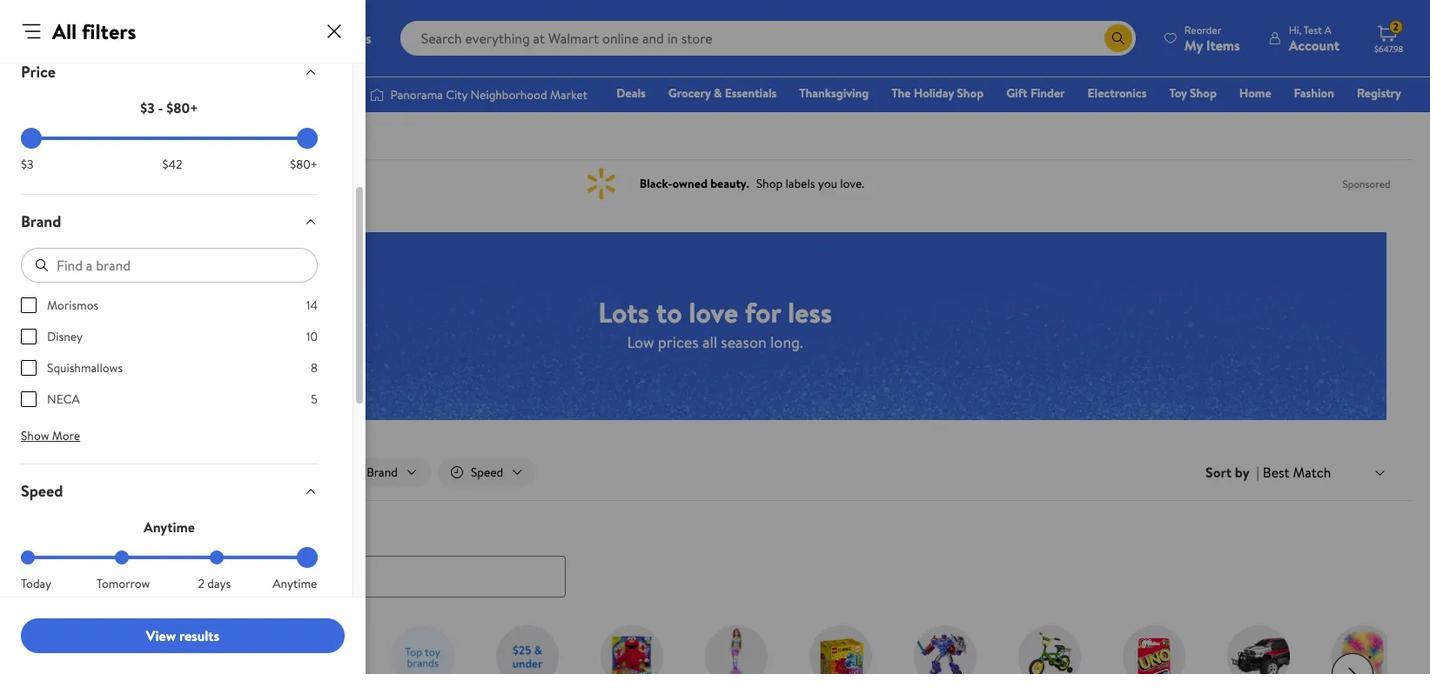 Task type: locate. For each thing, give the bounding box(es) containing it.
0 horizontal spatial $3
[[21, 156, 33, 173]]

Search search field
[[400, 21, 1136, 56]]

2 days
[[198, 576, 231, 593]]

all down the more
[[73, 464, 87, 482]]

in-store
[[180, 464, 221, 482]]

action figures image
[[914, 626, 977, 675]]

anytime
[[144, 518, 195, 537], [273, 576, 317, 593]]

all filters dialog
[[0, 0, 366, 675]]

sort and filter section element
[[19, 445, 1412, 501]]

preschool and pretend play image
[[600, 626, 663, 675]]

None range field
[[21, 556, 318, 560]]

1 vertical spatial anytime
[[273, 576, 317, 593]]

1 vertical spatial all
[[73, 464, 87, 482]]

$3
[[140, 98, 155, 118], [21, 156, 33, 173]]

tomorrow
[[96, 576, 150, 593]]

Anytime radio
[[304, 551, 318, 565]]

None radio
[[210, 551, 223, 565]]

Today radio
[[21, 551, 35, 565]]

top toy brand deals image
[[391, 626, 454, 675]]

view results button
[[21, 619, 345, 654]]

anytime up how fast do you want your order? option group
[[144, 518, 195, 537]]

0 vertical spatial $3
[[140, 98, 155, 118]]

bikes & ride ons image
[[1018, 626, 1081, 675]]

0 horizontal spatial 2
[[198, 576, 205, 593]]

all up the price at the top
[[52, 17, 77, 46]]

$3 - $80+
[[140, 98, 198, 118]]

view
[[146, 627, 176, 646]]

shop
[[957, 84, 984, 102], [1190, 84, 1217, 102]]

1 horizontal spatial shop
[[1190, 84, 1217, 102]]

morismos
[[47, 297, 99, 314]]

brand button
[[7, 195, 332, 248]]

0 horizontal spatial $80+
[[167, 98, 198, 118]]

deals
[[617, 84, 646, 102]]

toys
[[40, 128, 63, 145]]

home
[[1240, 84, 1272, 102]]

0 vertical spatial $80+
[[167, 98, 198, 118]]

0 vertical spatial filters
[[82, 17, 136, 46]]

None checkbox
[[21, 329, 37, 345]]

registry one debit
[[1269, 84, 1402, 126]]

2 up $647.98
[[1394, 19, 1399, 34]]

None checkbox
[[21, 298, 37, 313], [21, 361, 37, 376], [21, 392, 37, 408], [21, 298, 37, 313], [21, 361, 37, 376], [21, 392, 37, 408]]

building toys image
[[809, 626, 872, 675]]

0 horizontal spatial shop
[[957, 84, 984, 102]]

$3 up the brand
[[21, 156, 33, 173]]

|
[[1257, 463, 1260, 482]]

all
[[52, 17, 77, 46], [73, 464, 87, 482]]

1 horizontal spatial $80+
[[290, 156, 318, 173]]

0 vertical spatial 2
[[1394, 19, 1399, 34]]

show more
[[21, 428, 80, 445]]

one
[[1269, 109, 1295, 126]]

all filters up the price at the top
[[52, 17, 136, 46]]

/
[[70, 128, 74, 145]]

1 horizontal spatial anytime
[[273, 576, 317, 593]]

2 for 2 $647.98
[[1394, 19, 1399, 34]]

1 vertical spatial $3
[[21, 156, 33, 173]]

all filters
[[52, 17, 136, 46], [73, 464, 120, 482]]

registry link
[[1350, 84, 1410, 103]]

all inside button
[[73, 464, 87, 482]]

2 left days
[[198, 576, 205, 593]]

toy shop link
[[1162, 84, 1225, 103]]

None search field
[[19, 523, 1412, 598]]

gift
[[1007, 84, 1028, 102]]

1 vertical spatial 2
[[198, 576, 205, 593]]

toy deals image
[[182, 626, 245, 675]]

brand group
[[21, 297, 318, 422]]

8
[[311, 360, 318, 377]]

anytime down anytime radio
[[273, 576, 317, 593]]

shop right holiday
[[957, 84, 984, 102]]

2 inside 2 $647.98
[[1394, 19, 1399, 34]]

filters inside button
[[89, 464, 120, 482]]

2 inside how fast do you want your order? option group
[[198, 576, 205, 593]]

$80+
[[167, 98, 198, 118], [290, 156, 318, 173]]

grocery & essentials link
[[661, 84, 785, 103]]

squishmallows
[[47, 360, 123, 377]]

rc, vehicles & drones image
[[1227, 626, 1290, 675]]

finder
[[1031, 84, 1065, 102]]

anytime inside how fast do you want your order? option group
[[273, 576, 317, 593]]

filters
[[82, 17, 136, 46], [89, 464, 120, 482]]

2
[[1394, 19, 1399, 34], [198, 576, 205, 593]]

electronics link
[[1080, 84, 1155, 103]]

all filters button
[[40, 459, 140, 487]]

fashion
[[1295, 84, 1335, 102]]

lots to love for less. low prices all season long. image
[[43, 232, 1388, 421]]

price button
[[7, 45, 332, 98]]

shop right toy
[[1190, 84, 1217, 102]]

Walmart Site-Wide search field
[[400, 21, 1136, 56]]

long.
[[771, 331, 803, 353]]

1 horizontal spatial 2
[[1394, 19, 1399, 34]]

-
[[158, 98, 163, 118]]

fashion link
[[1287, 84, 1343, 103]]

grocery
[[669, 84, 711, 102]]

today
[[21, 576, 51, 593]]

1 vertical spatial filters
[[89, 464, 120, 482]]

0 vertical spatial all filters
[[52, 17, 136, 46]]

neca
[[47, 391, 80, 408]]

debit
[[1298, 109, 1327, 126]]

sponsored
[[1343, 176, 1391, 191]]

0 vertical spatial all
[[52, 17, 77, 46]]

1 horizontal spatial $3
[[140, 98, 155, 118]]

1 vertical spatial all filters
[[73, 464, 120, 482]]

close panel image
[[324, 21, 345, 42]]

all filters down the more
[[73, 464, 120, 482]]

in-store button
[[146, 459, 240, 487]]

$3 left -
[[140, 98, 155, 118]]

1 shop from the left
[[957, 84, 984, 102]]

holiday
[[914, 84, 954, 102]]

$3 for $3 - $80+
[[140, 98, 155, 118]]

sort
[[1206, 463, 1232, 482]]

0 horizontal spatial anytime
[[144, 518, 195, 537]]

lots
[[598, 293, 650, 331]]



Task type: describe. For each thing, give the bounding box(es) containing it.
$3 for $3
[[21, 156, 33, 173]]

in-
[[180, 464, 194, 482]]

price
[[21, 61, 56, 83]]

speed
[[21, 481, 63, 502]]

dolls and dollhouses image
[[705, 626, 768, 675]]

$80 range field
[[21, 137, 318, 140]]

all filters inside dialog
[[52, 17, 136, 46]]

Tomorrow radio
[[115, 551, 129, 565]]

registry
[[1358, 84, 1402, 102]]

toys link
[[40, 128, 63, 145]]

shop all deals image
[[78, 626, 141, 675]]

walmart+ link
[[1342, 108, 1410, 127]]

all inside dialog
[[52, 17, 77, 46]]

&
[[714, 84, 722, 102]]

10
[[307, 328, 318, 346]]

all filters inside button
[[73, 464, 120, 482]]

more
[[52, 428, 80, 445]]

5
[[311, 391, 318, 408]]

gift finder
[[1007, 84, 1065, 102]]

gift finder link
[[999, 84, 1073, 103]]

prices
[[658, 331, 699, 353]]

low
[[627, 331, 655, 353]]

Find a brand search field
[[21, 248, 318, 283]]

2 for 2 days
[[198, 576, 205, 593]]

0 vertical spatial anytime
[[144, 518, 195, 537]]

by
[[1235, 463, 1250, 482]]

essentials
[[725, 84, 777, 102]]

2 $647.98
[[1375, 19, 1404, 55]]

toy shop
[[1170, 84, 1217, 102]]

grocery & essentials
[[669, 84, 777, 102]]

season
[[721, 331, 767, 353]]

to
[[656, 293, 682, 331]]

next slide for chipmodulewithimages list image
[[1332, 654, 1374, 675]]

how fast do you want your order? option group
[[21, 551, 318, 593]]

love
[[689, 293, 738, 331]]

for
[[745, 293, 781, 331]]

results
[[179, 627, 220, 646]]

$3 range field
[[21, 137, 318, 140]]

less
[[788, 293, 832, 331]]

view results
[[146, 627, 220, 646]]

one debit link
[[1261, 108, 1335, 127]]

disney
[[47, 328, 83, 346]]

walmart+
[[1350, 109, 1402, 126]]

2 shop from the left
[[1190, 84, 1217, 102]]

the
[[892, 84, 911, 102]]

store
[[194, 464, 221, 482]]

shop by age image
[[287, 626, 350, 675]]

toys / plush
[[40, 128, 109, 145]]

plush image
[[1332, 626, 1395, 675]]

electronics
[[1088, 84, 1147, 102]]

$647.98
[[1375, 43, 1404, 55]]

toy
[[1170, 84, 1188, 102]]

14
[[306, 297, 318, 314]]

the holiday shop link
[[884, 84, 992, 103]]

show more button
[[7, 422, 94, 450]]

none checkbox inside brand group
[[21, 329, 37, 345]]

speed button
[[7, 465, 332, 518]]

the holiday shop
[[892, 84, 984, 102]]

deals link
[[609, 84, 654, 103]]

days
[[208, 576, 231, 593]]

thanksgiving link
[[792, 84, 877, 103]]

filters inside dialog
[[82, 17, 136, 46]]

thanksgiving
[[800, 84, 869, 102]]

walmart image
[[28, 24, 141, 52]]

games and puzzles image
[[1123, 626, 1186, 675]]

brand
[[21, 211, 61, 233]]

plush
[[81, 128, 109, 145]]

sort by |
[[1206, 463, 1260, 482]]

1 vertical spatial $80+
[[290, 156, 318, 173]]

home link
[[1232, 84, 1280, 103]]

toy deals $25 and under image
[[496, 626, 559, 675]]

all
[[703, 331, 718, 353]]

show
[[21, 428, 49, 445]]

lots to love for less low prices all season long.
[[598, 293, 832, 353]]

Search in Toy deals search field
[[40, 556, 566, 598]]

$42
[[162, 156, 182, 173]]



Task type: vqa. For each thing, say whether or not it's contained in the screenshot.
seafood
no



